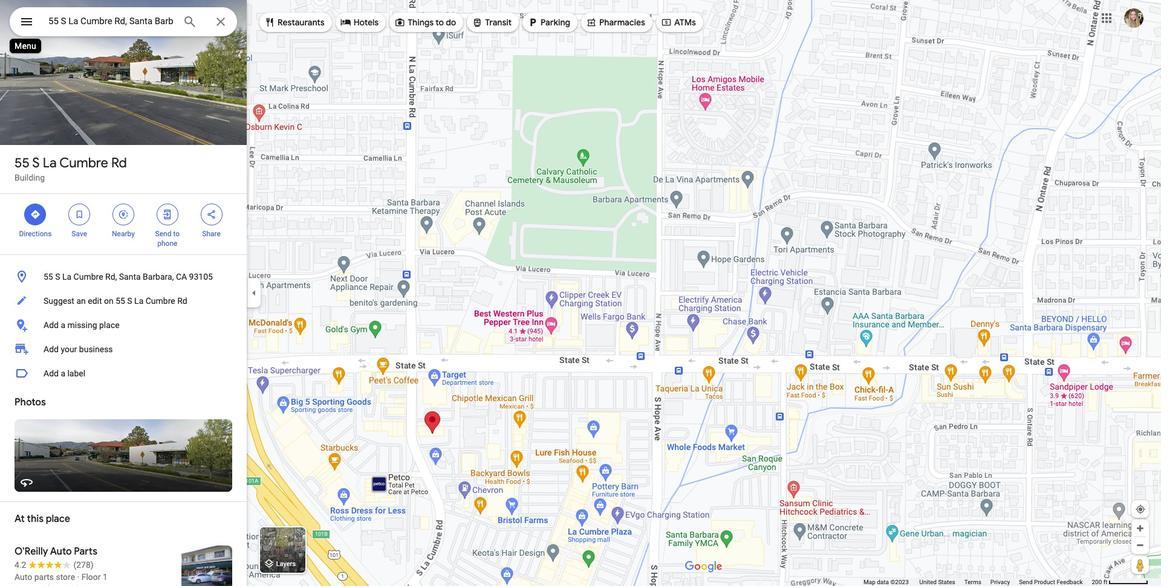 Task type: vqa. For each thing, say whether or not it's contained in the screenshot.


Task type: locate. For each thing, give the bounding box(es) containing it.

[[472, 16, 483, 29]]

0 vertical spatial rd
[[111, 155, 127, 172]]

0 vertical spatial place
[[99, 321, 120, 330]]

la inside 55 s la cumbre rd building
[[43, 155, 57, 172]]

None field
[[48, 14, 173, 28]]

cumbre inside 55 s la cumbre rd building
[[59, 155, 108, 172]]

0 horizontal spatial place
[[46, 514, 70, 526]]

2 horizontal spatial s
[[127, 296, 132, 306]]

send left "product"
[[1020, 580, 1033, 586]]

add your business link
[[0, 338, 247, 362]]

place down on
[[99, 321, 120, 330]]

1 horizontal spatial auto
[[50, 546, 72, 558]]

send inside button
[[1020, 580, 1033, 586]]

1 vertical spatial auto
[[15, 573, 32, 583]]

la down santa
[[134, 296, 144, 306]]

55 s la cumbre rd building
[[15, 155, 127, 183]]

store
[[56, 573, 75, 583]]

do
[[446, 17, 456, 28]]

2 vertical spatial la
[[134, 296, 144, 306]]

add left the your
[[44, 345, 59, 355]]

footer
[[864, 579, 1092, 587]]

zoom out image
[[1136, 542, 1145, 551]]

55 right on
[[116, 296, 125, 306]]

0 horizontal spatial to
[[173, 230, 180, 238]]

at
[[15, 514, 25, 526]]

google account: michelle dermenjian  
(michelle.dermenjian@adept.ai) image
[[1125, 8, 1144, 28]]

to left do
[[436, 17, 444, 28]]

footer inside google maps element
[[864, 579, 1092, 587]]

privacy button
[[991, 579, 1011, 587]]

rd inside 55 s la cumbre rd building
[[111, 155, 127, 172]]

add down suggest
[[44, 321, 59, 330]]

 things to do
[[395, 16, 456, 29]]

1 horizontal spatial send
[[1020, 580, 1033, 586]]

1 vertical spatial 55
[[44, 272, 53, 282]]

send inside the send to phone
[[155, 230, 171, 238]]

©2023
[[891, 580, 909, 586]]

auto parts store · floor 1
[[15, 573, 108, 583]]

add left label
[[44, 369, 59, 379]]

0 vertical spatial auto
[[50, 546, 72, 558]]

layers
[[276, 561, 296, 569]]

parts
[[74, 546, 97, 558]]

to up phone
[[173, 230, 180, 238]]

0 horizontal spatial rd
[[111, 155, 127, 172]]

200 ft
[[1092, 580, 1108, 586]]


[[118, 208, 129, 221]]

photos
[[15, 397, 46, 409]]

auto down 4.2
[[15, 573, 32, 583]]

0 vertical spatial send
[[155, 230, 171, 238]]

add a missing place
[[44, 321, 120, 330]]

to
[[436, 17, 444, 28], [173, 230, 180, 238]]

1 add from the top
[[44, 321, 59, 330]]

0 horizontal spatial la
[[43, 155, 57, 172]]

(278)
[[73, 561, 94, 571]]

1 vertical spatial s
[[55, 272, 60, 282]]


[[162, 208, 173, 221]]

la for rd
[[43, 155, 57, 172]]

2 a from the top
[[61, 369, 65, 379]]

this
[[27, 514, 44, 526]]

rd up 
[[111, 155, 127, 172]]

1 horizontal spatial la
[[62, 272, 71, 282]]

cumbre up 
[[59, 155, 108, 172]]


[[206, 208, 217, 221]]

55
[[15, 155, 30, 172], [44, 272, 53, 282], [116, 296, 125, 306]]

2 vertical spatial s
[[127, 296, 132, 306]]

s inside 55 s la cumbre rd, santa barbara, ca 93105 button
[[55, 272, 60, 282]]

2 vertical spatial add
[[44, 369, 59, 379]]

0 horizontal spatial s
[[32, 155, 40, 172]]

ft
[[1104, 580, 1108, 586]]


[[264, 16, 275, 29]]

add for add a label
[[44, 369, 59, 379]]

s
[[32, 155, 40, 172], [55, 272, 60, 282], [127, 296, 132, 306]]

parts
[[34, 573, 54, 583]]

la up building
[[43, 155, 57, 172]]

rd
[[111, 155, 127, 172], [177, 296, 187, 306]]

footer containing map data ©2023
[[864, 579, 1092, 587]]

0 vertical spatial s
[[32, 155, 40, 172]]

place right this
[[46, 514, 70, 526]]

a left missing on the left
[[61, 321, 65, 330]]

a for missing
[[61, 321, 65, 330]]

2 add from the top
[[44, 345, 59, 355]]

transit
[[485, 17, 512, 28]]

2 horizontal spatial la
[[134, 296, 144, 306]]

55 s la cumbre rd, santa barbara, ca 93105 button
[[0, 265, 247, 289]]

0 vertical spatial cumbre
[[59, 155, 108, 172]]

1 horizontal spatial place
[[99, 321, 120, 330]]

0 vertical spatial a
[[61, 321, 65, 330]]

 transit
[[472, 16, 512, 29]]

suggest
[[44, 296, 74, 306]]

states
[[939, 580, 956, 586]]

s right on
[[127, 296, 132, 306]]

1 vertical spatial to
[[173, 230, 180, 238]]

s up building
[[32, 155, 40, 172]]

to inside  things to do
[[436, 17, 444, 28]]

cumbre down barbara,
[[146, 296, 175, 306]]

3 add from the top
[[44, 369, 59, 379]]

55 up building
[[15, 155, 30, 172]]

0 horizontal spatial 55
[[15, 155, 30, 172]]

1 vertical spatial add
[[44, 345, 59, 355]]

edit
[[88, 296, 102, 306]]

parking
[[541, 17, 571, 28]]

0 horizontal spatial send
[[155, 230, 171, 238]]

to inside the send to phone
[[173, 230, 180, 238]]

add
[[44, 321, 59, 330], [44, 345, 59, 355], [44, 369, 59, 379]]

send for send to phone
[[155, 230, 171, 238]]

s inside 55 s la cumbre rd building
[[32, 155, 40, 172]]

0 horizontal spatial auto
[[15, 573, 32, 583]]

la up suggest
[[62, 272, 71, 282]]

1 horizontal spatial rd
[[177, 296, 187, 306]]

auto up 4.2 stars 278 reviews image
[[50, 546, 72, 558]]

0 vertical spatial la
[[43, 155, 57, 172]]

1 a from the top
[[61, 321, 65, 330]]

1
[[103, 573, 108, 583]]

a left label
[[61, 369, 65, 379]]

place
[[99, 321, 120, 330], [46, 514, 70, 526]]

1 vertical spatial a
[[61, 369, 65, 379]]

terms button
[[965, 579, 982, 587]]

1 horizontal spatial s
[[55, 272, 60, 282]]

2 horizontal spatial 55
[[116, 296, 125, 306]]

1 vertical spatial la
[[62, 272, 71, 282]]

 search field
[[10, 7, 237, 39]]

send for send product feedback
[[1020, 580, 1033, 586]]

cumbre
[[59, 155, 108, 172], [74, 272, 103, 282], [146, 296, 175, 306]]

add a label
[[44, 369, 85, 379]]

a
[[61, 321, 65, 330], [61, 369, 65, 379]]

send up phone
[[155, 230, 171, 238]]

 atms
[[661, 16, 696, 29]]

place inside button
[[99, 321, 120, 330]]

add for add a missing place
[[44, 321, 59, 330]]

cumbre left rd,
[[74, 272, 103, 282]]

s inside suggest an edit on 55 s la cumbre rd button
[[127, 296, 132, 306]]

·
[[77, 573, 79, 583]]

0 vertical spatial to
[[436, 17, 444, 28]]

la
[[43, 155, 57, 172], [62, 272, 71, 282], [134, 296, 144, 306]]

1 horizontal spatial to
[[436, 17, 444, 28]]

pharmacies
[[600, 17, 646, 28]]

santa
[[119, 272, 141, 282]]

united
[[920, 580, 937, 586]]


[[528, 16, 539, 29]]

 button
[[10, 7, 44, 39]]

auto
[[50, 546, 72, 558], [15, 573, 32, 583]]

rd down ca
[[177, 296, 187, 306]]

none field inside the 55 s la cumbre rd, santa barbara, ca 93105 field
[[48, 14, 173, 28]]

cumbre for rd
[[59, 155, 108, 172]]

1 vertical spatial rd
[[177, 296, 187, 306]]

send
[[155, 230, 171, 238], [1020, 580, 1033, 586]]

1 horizontal spatial 55
[[44, 272, 53, 282]]

55 inside 55 s la cumbre rd building
[[15, 155, 30, 172]]

0 vertical spatial add
[[44, 321, 59, 330]]

55 up suggest
[[44, 272, 53, 282]]


[[395, 16, 405, 29]]

s up suggest
[[55, 272, 60, 282]]

0 vertical spatial 55
[[15, 155, 30, 172]]

1 vertical spatial cumbre
[[74, 272, 103, 282]]

o'reilly
[[15, 546, 48, 558]]

1 vertical spatial send
[[1020, 580, 1033, 586]]

directions
[[19, 230, 52, 238]]

send to phone
[[155, 230, 180, 248]]

atms
[[675, 17, 696, 28]]



Task type: describe. For each thing, give the bounding box(es) containing it.
label
[[67, 369, 85, 379]]

55 s la cumbre rd, santa barbara, ca 93105
[[44, 272, 213, 282]]


[[661, 16, 672, 29]]

things
[[408, 17, 434, 28]]

55 s la cumbre rd main content
[[0, 0, 247, 587]]

floor
[[82, 573, 101, 583]]

terms
[[965, 580, 982, 586]]

at this place
[[15, 514, 70, 526]]

missing
[[67, 321, 97, 330]]

show your location image
[[1136, 505, 1147, 516]]

cumbre for rd,
[[74, 272, 103, 282]]

share
[[202, 230, 221, 238]]

united states
[[920, 580, 956, 586]]


[[586, 16, 597, 29]]

ca
[[176, 272, 187, 282]]

send product feedback
[[1020, 580, 1083, 586]]

2 vertical spatial 55
[[116, 296, 125, 306]]

united states button
[[920, 579, 956, 587]]

add your business
[[44, 345, 113, 355]]

2 vertical spatial cumbre
[[146, 296, 175, 306]]

barbara,
[[143, 272, 174, 282]]

4.2 stars 278 reviews image
[[15, 560, 94, 572]]

 restaurants
[[264, 16, 325, 29]]

s for rd,
[[55, 272, 60, 282]]

add a label button
[[0, 362, 247, 386]]

rd inside button
[[177, 296, 187, 306]]

save
[[72, 230, 87, 238]]

la for rd,
[[62, 272, 71, 282]]

55 S La Cumbre Rd, Santa Barbara, CA 93105 field
[[10, 7, 237, 36]]

map
[[864, 580, 876, 586]]

add a missing place button
[[0, 313, 247, 338]]


[[74, 208, 85, 221]]

200
[[1092, 580, 1103, 586]]

business
[[79, 345, 113, 355]]


[[19, 13, 34, 30]]

map data ©2023
[[864, 580, 911, 586]]

 parking
[[528, 16, 571, 29]]

add for add your business
[[44, 345, 59, 355]]

restaurants
[[278, 17, 325, 28]]

nearby
[[112, 230, 135, 238]]

actions for 55 s la cumbre rd region
[[0, 194, 247, 255]]

4.2
[[15, 561, 26, 571]]

55 for rd
[[15, 155, 30, 172]]

200 ft button
[[1092, 580, 1149, 586]]

phone
[[157, 240, 178, 248]]

a for label
[[61, 369, 65, 379]]

93105
[[189, 272, 213, 282]]

show street view coverage image
[[1132, 557, 1150, 575]]


[[30, 208, 41, 221]]

1 vertical spatial place
[[46, 514, 70, 526]]


[[340, 16, 351, 29]]

suggest an edit on 55 s la cumbre rd button
[[0, 289, 247, 313]]

product
[[1035, 580, 1056, 586]]

suggest an edit on 55 s la cumbre rd
[[44, 296, 187, 306]]

send product feedback button
[[1020, 579, 1083, 587]]

o'reilly auto parts
[[15, 546, 97, 558]]

feedback
[[1057, 580, 1083, 586]]

rd,
[[105, 272, 117, 282]]

data
[[878, 580, 889, 586]]

building
[[15, 173, 45, 183]]

your
[[61, 345, 77, 355]]

privacy
[[991, 580, 1011, 586]]

 hotels
[[340, 16, 379, 29]]

hotels
[[354, 17, 379, 28]]

collapse side panel image
[[247, 287, 261, 300]]

zoom in image
[[1136, 525, 1145, 534]]

 pharmacies
[[586, 16, 646, 29]]

google maps element
[[0, 0, 1162, 587]]

on
[[104, 296, 114, 306]]

an
[[76, 296, 86, 306]]

55 for rd,
[[44, 272, 53, 282]]

s for rd
[[32, 155, 40, 172]]



